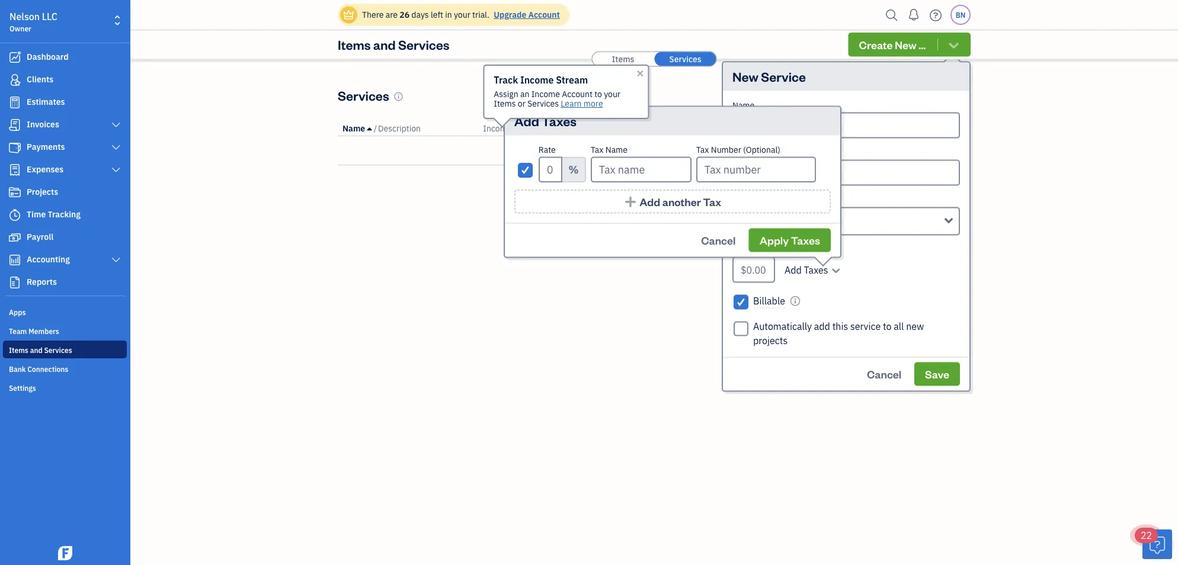 Task type: describe. For each thing, give the bounding box(es) containing it.
estimates link
[[3, 92, 127, 113]]

show.
[[671, 145, 693, 156]]

0 vertical spatial description
[[378, 123, 421, 134]]

go to help image
[[927, 6, 946, 24]]

no
[[616, 145, 627, 156]]

info image for billable
[[790, 294, 801, 308]]

cancel for new service
[[868, 367, 902, 381]]

0 vertical spatial items and services
[[338, 36, 450, 53]]

Tax number text field
[[697, 157, 817, 183]]

owner
[[9, 24, 31, 33]]

…
[[919, 38, 926, 52]]

client image
[[8, 74, 22, 86]]

more
[[584, 98, 603, 109]]

add
[[815, 320, 831, 333]]

accounting
[[27, 254, 70, 265]]

chevron large down image for payments
[[111, 143, 122, 152]]

26
[[400, 9, 410, 20]]

settings link
[[3, 379, 127, 397]]

always add to projects
[[730, 123, 815, 134]]

crown image
[[343, 9, 355, 21]]

projects
[[754, 334, 788, 347]]

items and services inside main element
[[9, 346, 72, 355]]

add another tax
[[640, 195, 722, 209]]

expenses
[[27, 164, 64, 175]]

Enter a name text field
[[733, 112, 961, 138]]

billable link
[[624, 123, 652, 134]]

22 button
[[1136, 528, 1173, 560]]

add another tax button
[[515, 190, 831, 214]]

save
[[926, 367, 950, 381]]

chevron large down image for accounting
[[111, 256, 122, 265]]

project image
[[8, 187, 22, 199]]

Tax Rate (Percentage) text field
[[539, 157, 563, 183]]

items and services link
[[3, 341, 127, 359]]

info image for services
[[394, 92, 404, 101]]

income account link
[[483, 123, 545, 134]]

llc
[[42, 10, 57, 23]]

items inside assign an income account to your items or services
[[494, 98, 516, 109]]

Rate (USD) text field
[[733, 257, 776, 283]]

1 horizontal spatial name
[[606, 144, 628, 155]]

2 horizontal spatial rate
[[922, 123, 939, 134]]

close image
[[636, 69, 645, 78]]

another
[[663, 195, 701, 209]]

create new …
[[860, 38, 926, 52]]

service
[[851, 320, 881, 333]]

create
[[860, 38, 893, 52]]

payments link
[[3, 137, 127, 158]]

create new … button
[[849, 33, 971, 57]]

dashboard image
[[8, 52, 22, 63]]

1 vertical spatial name
[[343, 123, 365, 134]]

0 horizontal spatial billable
[[624, 123, 652, 134]]

cancel button for taxes
[[691, 229, 747, 252]]

Tax name text field
[[591, 157, 692, 183]]

there are 26 days left in your trial. upgrade account
[[362, 9, 560, 20]]

payroll link
[[3, 227, 127, 248]]

view archived services link
[[598, 176, 712, 195]]

expenses link
[[3, 160, 127, 181]]

name link
[[343, 123, 374, 134]]

main element
[[0, 0, 160, 566]]

time tracking
[[27, 209, 81, 220]]

0 horizontal spatial chevrondown image
[[831, 263, 842, 277]]

tracking
[[48, 209, 81, 220]]

upgrade account link
[[492, 9, 560, 20]]

bank
[[9, 365, 26, 374]]

invoices
[[27, 119, 59, 130]]

view
[[608, 180, 628, 191]]

0 vertical spatial projects
[[784, 123, 815, 134]]

payments
[[27, 141, 65, 152]]

chart image
[[8, 254, 22, 266]]

time tracking link
[[3, 205, 127, 226]]

(optional)
[[744, 144, 781, 155]]

timer image
[[8, 209, 22, 221]]

always
[[730, 123, 756, 134]]

22
[[1141, 530, 1153, 542]]

team members link
[[3, 322, 127, 340]]

add inside add taxes dropdown button
[[785, 264, 802, 276]]

bank connections
[[9, 365, 68, 374]]

2 vertical spatial account
[[514, 123, 545, 134]]

nelson llc owner
[[9, 10, 57, 33]]

bn
[[956, 10, 966, 20]]

1 / from the left
[[374, 123, 377, 134]]

Search text field
[[804, 85, 970, 104]]

or inside view archived services or deleted
[[636, 197, 643, 208]]

1 vertical spatial new
[[733, 68, 759, 85]]

this
[[833, 320, 849, 333]]

services link
[[655, 52, 717, 66]]

or inside assign an income account to your items or services
[[518, 98, 526, 109]]

team members
[[9, 327, 59, 336]]

tax for tax number (optional)
[[697, 144, 709, 155]]

search image
[[883, 6, 902, 24]]

save button
[[915, 363, 961, 386]]

cancel button for service
[[857, 363, 913, 386]]

nelson
[[9, 10, 40, 23]]

accounting link
[[3, 250, 127, 271]]

learn more link
[[561, 98, 603, 109]]

cancel for add taxes
[[702, 233, 736, 247]]

0 vertical spatial income
[[521, 74, 554, 86]]

automatically add this service to all new projects
[[754, 320, 925, 347]]

in
[[445, 9, 452, 20]]

connections
[[27, 365, 68, 374]]

members
[[29, 327, 59, 336]]

chevrondown image inside create new … button
[[948, 39, 961, 51]]

rate / taxes
[[922, 123, 967, 134]]

caretup image
[[367, 124, 372, 133]]

invoices link
[[3, 114, 127, 136]]

bank connections link
[[3, 360, 127, 378]]

no services to show.
[[616, 145, 693, 156]]

deleted
[[645, 197, 674, 208]]

there
[[362, 9, 384, 20]]

projects link
[[3, 182, 127, 203]]

all
[[894, 320, 904, 333]]

apply taxes button
[[749, 229, 831, 252]]



Task type: vqa. For each thing, say whether or not it's contained in the screenshot.
Actions
no



Task type: locate. For each thing, give the bounding box(es) containing it.
services
[[629, 145, 660, 156]]

1 vertical spatial add taxes
[[785, 264, 829, 276]]

description right caretup icon
[[378, 123, 421, 134]]

1 horizontal spatial billable
[[754, 295, 786, 307]]

info image up automatically on the right bottom of the page
[[790, 294, 801, 308]]

income inside assign an income account to your items or services
[[532, 89, 560, 100]]

income down track income stream
[[532, 89, 560, 100]]

tax inside button
[[704, 195, 722, 209]]

delete tax image
[[819, 163, 831, 177]]

trial.
[[473, 9, 490, 20]]

chevrondown image down bn
[[948, 39, 961, 51]]

tax left no
[[591, 144, 604, 155]]

and down "team members"
[[30, 346, 42, 355]]

check image
[[736, 296, 747, 308]]

services inside view archived services or deleted
[[667, 180, 701, 191]]

1 horizontal spatial /
[[941, 123, 944, 134]]

taxes up add taxes dropdown button
[[791, 233, 821, 247]]

create new … button
[[849, 33, 971, 57]]

tax for tax name
[[591, 144, 604, 155]]

1 vertical spatial chevron large down image
[[111, 165, 122, 175]]

1 horizontal spatial cancel
[[868, 367, 902, 381]]

tax
[[591, 144, 604, 155], [697, 144, 709, 155], [704, 195, 722, 209]]

name left caretup icon
[[343, 123, 365, 134]]

account right upgrade at top
[[529, 9, 560, 20]]

rate up rate (usd) text box
[[733, 244, 750, 255]]

1 horizontal spatial projects
[[784, 123, 815, 134]]

and
[[373, 36, 396, 53], [30, 346, 42, 355]]

chevron large down image up expenses link
[[111, 143, 122, 152]]

1 vertical spatial your
[[604, 89, 621, 100]]

0 horizontal spatial or
[[518, 98, 526, 109]]

to inside automatically add this service to all new projects
[[883, 320, 892, 333]]

chevron large down image for expenses
[[111, 165, 122, 175]]

1 vertical spatial description
[[733, 147, 775, 158]]

new
[[907, 320, 925, 333]]

rate down search "text field"
[[922, 123, 939, 134]]

0 vertical spatial account
[[529, 9, 560, 20]]

archived
[[629, 180, 665, 191]]

1 horizontal spatial cancel button
[[857, 363, 913, 386]]

0 horizontal spatial items and services
[[9, 346, 72, 355]]

1 vertical spatial items and services
[[9, 346, 72, 355]]

services inside main element
[[44, 346, 72, 355]]

services inside assign an income account to your items or services
[[528, 98, 559, 109]]

to up (optional)
[[775, 123, 783, 134]]

name
[[733, 100, 755, 111], [343, 123, 365, 134], [606, 144, 628, 155]]

number
[[711, 144, 742, 155]]

0 vertical spatial your
[[454, 9, 471, 20]]

view archived services or deleted
[[608, 180, 701, 208]]

cancel up rate (usd) text box
[[702, 233, 736, 247]]

invoice image
[[8, 119, 22, 131]]

1 vertical spatial cancel button
[[857, 363, 913, 386]]

income down assign
[[483, 123, 512, 134]]

your inside assign an income account to your items or services
[[604, 89, 621, 100]]

0 horizontal spatial new
[[733, 68, 759, 85]]

0 vertical spatial new
[[895, 38, 917, 52]]

apps link
[[3, 303, 127, 321]]

chevron large down image
[[111, 143, 122, 152], [111, 165, 122, 175]]

add down an at the left top of the page
[[515, 113, 539, 130]]

time
[[27, 209, 46, 220]]

your
[[454, 9, 471, 20], [604, 89, 621, 100]]

items and services up bank connections
[[9, 346, 72, 355]]

chevron large down image down 'payments' link
[[111, 165, 122, 175]]

track
[[494, 74, 518, 86]]

1 vertical spatial rate
[[539, 144, 556, 155]]

new
[[895, 38, 917, 52], [733, 68, 759, 85]]

chevron large down image for invoices
[[111, 120, 122, 130]]

1 horizontal spatial add taxes
[[785, 264, 829, 276]]

or down archived
[[636, 197, 643, 208]]

0 horizontal spatial /
[[374, 123, 377, 134]]

0 horizontal spatial your
[[454, 9, 471, 20]]

income up an at the left top of the page
[[521, 74, 554, 86]]

or up "income account"
[[518, 98, 526, 109]]

upgrade
[[494, 9, 527, 20]]

1 vertical spatial income
[[532, 89, 560, 100]]

reports link
[[3, 272, 127, 294]]

estimate image
[[8, 97, 22, 109]]

0 vertical spatial billable
[[624, 123, 652, 134]]

projects inside main element
[[27, 186, 58, 197]]

add inside add another tax button
[[640, 195, 661, 209]]

to left show.
[[662, 145, 669, 156]]

items inside main element
[[9, 346, 28, 355]]

reports
[[27, 277, 57, 288]]

track income stream
[[494, 74, 588, 86]]

your right in
[[454, 9, 471, 20]]

1 vertical spatial chevrondown image
[[831, 263, 842, 277]]

chevron large down image inside expenses link
[[111, 165, 122, 175]]

left
[[431, 9, 443, 20]]

to right learn
[[595, 89, 602, 100]]

apps
[[9, 308, 26, 317]]

name up always
[[733, 100, 755, 111]]

rate link
[[922, 123, 941, 134]]

/
[[374, 123, 377, 134], [941, 123, 944, 134]]

an
[[521, 89, 530, 100]]

services
[[398, 36, 450, 53], [670, 53, 702, 64], [338, 87, 389, 104], [528, 98, 559, 109], [667, 180, 701, 191], [44, 346, 72, 355]]

add taxes button
[[780, 263, 842, 277]]

0 vertical spatial info image
[[394, 92, 404, 101]]

taxes right rate link
[[945, 123, 967, 134]]

chevron large down image inside invoices link
[[111, 120, 122, 130]]

1 horizontal spatial description
[[733, 147, 775, 158]]

2 vertical spatial name
[[606, 144, 628, 155]]

tax number (optional)
[[697, 144, 781, 155]]

add taxes
[[515, 113, 577, 130], [785, 264, 829, 276]]

1 vertical spatial chevron large down image
[[111, 256, 122, 265]]

always add to projects link
[[730, 123, 815, 134]]

rate up tax rate (percentage) text box
[[539, 144, 556, 155]]

days
[[412, 9, 429, 20]]

1 vertical spatial or
[[636, 197, 643, 208]]

0 horizontal spatial info image
[[394, 92, 404, 101]]

0 vertical spatial name
[[733, 100, 755, 111]]

to
[[595, 89, 602, 100], [775, 123, 783, 134], [662, 145, 669, 156], [883, 320, 892, 333]]

1 chevron large down image from the top
[[111, 120, 122, 130]]

1 horizontal spatial new
[[895, 38, 917, 52]]

1 vertical spatial cancel
[[868, 367, 902, 381]]

expense image
[[8, 164, 22, 176]]

your right more
[[604, 89, 621, 100]]

chevron large down image
[[111, 120, 122, 130], [111, 256, 122, 265]]

add down apply taxes button
[[785, 264, 802, 276]]

chevron large down image inside the accounting link
[[111, 256, 122, 265]]

taxes inside dropdown button
[[804, 264, 829, 276]]

0 horizontal spatial rate
[[539, 144, 556, 155]]

description link
[[378, 123, 421, 134]]

tax name
[[591, 144, 628, 155]]

2 chevron large down image from the top
[[111, 165, 122, 175]]

2 horizontal spatial name
[[733, 100, 755, 111]]

1 vertical spatial billable
[[754, 295, 786, 307]]

dashboard
[[27, 51, 69, 62]]

info image up description link
[[394, 92, 404, 101]]

chevron large down image down estimates link at left
[[111, 120, 122, 130]]

name left services
[[606, 144, 628, 155]]

1 horizontal spatial and
[[373, 36, 396, 53]]

tax right another
[[704, 195, 722, 209]]

add up (optional)
[[758, 123, 773, 134]]

0 vertical spatial chevron large down image
[[111, 143, 122, 152]]

add taxes down apply taxes button
[[785, 264, 829, 276]]

cancel
[[702, 233, 736, 247], [868, 367, 902, 381]]

rate
[[922, 123, 939, 134], [539, 144, 556, 155], [733, 244, 750, 255]]

billable right check image on the bottom right of page
[[754, 295, 786, 307]]

0 vertical spatial rate
[[922, 123, 939, 134]]

freshbooks image
[[56, 547, 75, 561]]

assign
[[494, 89, 519, 100]]

0 horizontal spatial and
[[30, 346, 42, 355]]

team
[[9, 327, 27, 336]]

0 horizontal spatial projects
[[27, 186, 58, 197]]

automatically
[[754, 320, 812, 333]]

plus image
[[624, 196, 638, 208]]

income
[[521, 74, 554, 86], [532, 89, 560, 100], [483, 123, 512, 134]]

chevron large down image inside 'payments' link
[[111, 143, 122, 152]]

clients link
[[3, 69, 127, 91]]

add down archived
[[640, 195, 661, 209]]

taxes inside button
[[791, 233, 821, 247]]

account inside assign an income account to your items or services
[[562, 89, 593, 100]]

to left all
[[883, 320, 892, 333]]

learn
[[561, 98, 582, 109]]

are
[[386, 9, 398, 20]]

resource center badge image
[[1143, 530, 1173, 560]]

1 horizontal spatial info image
[[790, 294, 801, 308]]

assign an income account to your items or services
[[494, 89, 621, 109]]

Enter a description text field
[[733, 160, 961, 186]]

0 vertical spatial and
[[373, 36, 396, 53]]

chevrondown image down apply taxes button
[[831, 263, 842, 277]]

deleted link
[[645, 197, 674, 208]]

account down stream
[[562, 89, 593, 100]]

0 horizontal spatial description
[[378, 123, 421, 134]]

items and services down are
[[338, 36, 450, 53]]

0 vertical spatial chevrondown image
[[948, 39, 961, 51]]

billable
[[624, 123, 652, 134], [754, 295, 786, 307]]

and down are
[[373, 36, 396, 53]]

0 horizontal spatial add taxes
[[515, 113, 577, 130]]

2 / from the left
[[941, 123, 944, 134]]

items link
[[593, 52, 654, 66]]

add taxes inside dropdown button
[[785, 264, 829, 276]]

report image
[[8, 277, 22, 289]]

to inside assign an income account to your items or services
[[595, 89, 602, 100]]

clients
[[27, 74, 54, 85]]

check image
[[520, 164, 531, 176]]

chevrondown image
[[948, 39, 961, 51], [831, 263, 842, 277]]

0 vertical spatial or
[[518, 98, 526, 109]]

0 vertical spatial cancel
[[702, 233, 736, 247]]

or
[[518, 98, 526, 109], [636, 197, 643, 208]]

2 chevron large down image from the top
[[111, 256, 122, 265]]

0 vertical spatial chevron large down image
[[111, 120, 122, 130]]

account down an at the left top of the page
[[514, 123, 545, 134]]

chevron large down image down payroll link
[[111, 256, 122, 265]]

1 chevron large down image from the top
[[111, 143, 122, 152]]

description
[[378, 123, 421, 134], [733, 147, 775, 158]]

add taxes down assign an income account to your items or services
[[515, 113, 577, 130]]

taxes down apply taxes button
[[804, 264, 829, 276]]

payment image
[[8, 142, 22, 154]]

new service
[[733, 68, 806, 85]]

billable up services
[[624, 123, 652, 134]]

tax right show.
[[697, 144, 709, 155]]

service
[[761, 68, 806, 85]]

and inside main element
[[30, 346, 42, 355]]

1 horizontal spatial chevrondown image
[[948, 39, 961, 51]]

1 horizontal spatial your
[[604, 89, 621, 100]]

2 vertical spatial income
[[483, 123, 512, 134]]

1 vertical spatial projects
[[27, 186, 58, 197]]

0 horizontal spatial name
[[343, 123, 365, 134]]

payroll
[[27, 232, 54, 243]]

taxes down learn
[[542, 113, 577, 130]]

1 horizontal spatial or
[[636, 197, 643, 208]]

money image
[[8, 232, 22, 244]]

1 vertical spatial and
[[30, 346, 42, 355]]

0 vertical spatial cancel button
[[691, 229, 747, 252]]

cancel button up rate (usd) text box
[[691, 229, 747, 252]]

dashboard link
[[3, 47, 127, 68]]

info image
[[394, 92, 404, 101], [790, 294, 801, 308]]

cancel button
[[691, 229, 747, 252], [857, 363, 913, 386]]

0 horizontal spatial cancel
[[702, 233, 736, 247]]

description down always
[[733, 147, 775, 158]]

notifications image
[[905, 3, 924, 27]]

new left service
[[733, 68, 759, 85]]

0 vertical spatial add taxes
[[515, 113, 577, 130]]

learn more
[[561, 98, 603, 109]]

1 horizontal spatial rate
[[733, 244, 750, 255]]

1 vertical spatial account
[[562, 89, 593, 100]]

bn button
[[951, 5, 971, 25]]

items
[[338, 36, 371, 53], [612, 53, 635, 64], [494, 98, 516, 109], [9, 346, 28, 355]]

0 horizontal spatial cancel button
[[691, 229, 747, 252]]

1 vertical spatial info image
[[790, 294, 801, 308]]

apply
[[760, 233, 789, 247]]

new inside button
[[895, 38, 917, 52]]

1 horizontal spatial items and services
[[338, 36, 450, 53]]

2 vertical spatial rate
[[733, 244, 750, 255]]

cancel down all
[[868, 367, 902, 381]]

cancel button down all
[[857, 363, 913, 386]]

items and services
[[338, 36, 450, 53], [9, 346, 72, 355]]

new left …
[[895, 38, 917, 52]]



